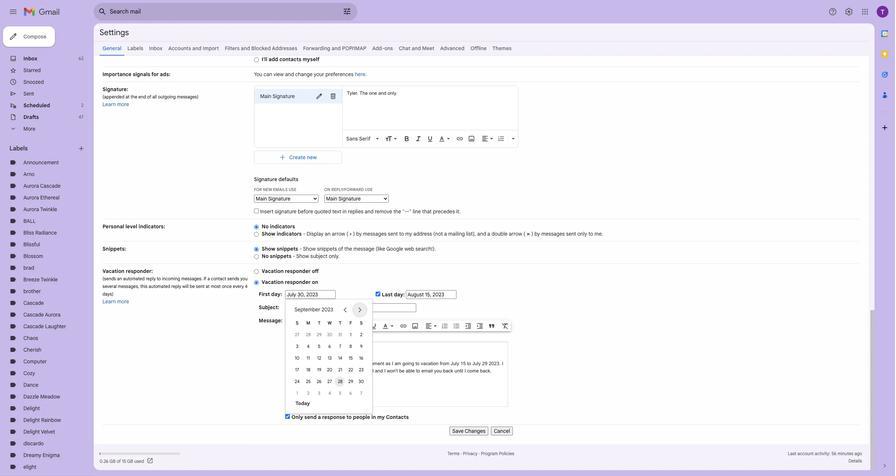 Task type: describe. For each thing, give the bounding box(es) containing it.
snoozed
[[23, 79, 44, 85]]

september 2023
[[295, 307, 333, 313]]

aurora cascade link
[[23, 183, 61, 189]]

Last day: checkbox
[[376, 292, 381, 297]]

Show snippets radio
[[254, 247, 259, 252]]

1 by from the left
[[356, 231, 362, 237]]

program policies link
[[481, 451, 514, 457]]

- left line
[[407, 208, 409, 215]]

1 vertical spatial italic ‪(⌘i)‬ image
[[359, 323, 366, 330]]

tyler. inside have a good day, tyler.
[[288, 390, 300, 395]]

Last day: text field
[[406, 290, 457, 299]]

discardo link
[[23, 441, 44, 447]]

today
[[296, 400, 310, 407]]

last for last day:
[[382, 291, 393, 298]]

breeze
[[23, 276, 40, 283]]

bulleted list ‪(⌘⇧8)‬ image
[[453, 323, 460, 330]]

2 use from the left
[[365, 187, 373, 192]]

the inside unfortunately i am unavailable at the moment as i am going to vacation from july 15 to july 29 2023. i will have very limited access to my email and i won't be able to email you back until i come back.
[[359, 361, 366, 367]]

27 aug cell
[[292, 329, 303, 341]]

7 for 7 sep cell in the bottom left of the page
[[339, 344, 341, 349]]

11 sep cell
[[303, 352, 314, 364]]

here link
[[355, 71, 366, 78]]

0 vertical spatial insert image image
[[468, 135, 475, 142]]

1 ) from the left
[[353, 231, 355, 237]]

show right show indicators option
[[262, 231, 275, 237]]

7 sep cell
[[335, 341, 346, 352]]

have a good day, tyler.
[[288, 382, 325, 395]]

of for snippets
[[338, 246, 343, 252]]

Only send a response to people in my Contacts checkbox
[[285, 415, 290, 419]]

have
[[288, 382, 299, 388]]

16 sep cell
[[356, 352, 367, 364]]

5 oct cell
[[335, 388, 346, 399]]

2 ( from the left
[[524, 231, 525, 237]]

aurora for aurora cascade
[[23, 183, 39, 189]]

able
[[406, 368, 415, 374]]

1 sep cell
[[346, 329, 356, 341]]

1 for the 1 oct cell on the left
[[296, 391, 298, 396]]

more inside signature: (appended at the end of all outgoing messages) learn more
[[117, 101, 129, 108]]

settings
[[100, 27, 129, 37]]

to up come
[[467, 361, 471, 367]]

1 am from the left
[[321, 361, 327, 367]]

s for 2nd s "column header" from the right
[[296, 320, 299, 326]]

elight
[[23, 464, 36, 471]]

ons
[[384, 45, 393, 52]]

blissful link
[[23, 241, 40, 248]]

31
[[338, 332, 342, 337]]

bold ‪(⌘b)‬ image
[[347, 323, 354, 330]]

come
[[467, 368, 479, 374]]

29 inside unfortunately i am unavailable at the moment as i am going to vacation from july 15 to july 29 2023. i will have very limited access to my email and i won't be able to email you back until i come back.
[[482, 361, 488, 367]]

10
[[295, 355, 300, 361]]

will inside vacation responder: (sends an automated reply to incoming messages. if a contact sends you several messages, this automated reply will be sent at most once every 4 days) learn more
[[182, 284, 189, 289]]

last for last account activity: 56 minutes ago details
[[788, 451, 797, 457]]

17 sep cell
[[292, 364, 303, 376]]

2 gb from the left
[[127, 459, 133, 464]]

Vacation responder off radio
[[254, 269, 259, 275]]

chaos
[[23, 335, 38, 342]]

5 for 5 sep cell
[[318, 344, 320, 349]]

6 sep cell
[[325, 341, 335, 352]]

unfortunately
[[288, 361, 317, 367]]

link ‪(⌘k)‬ image
[[456, 135, 464, 142]]

responder for on
[[285, 279, 311, 286]]

and left 'import'
[[192, 45, 202, 52]]

and right chat
[[412, 45, 421, 52]]

delight for delight velvet
[[23, 429, 40, 435]]

sent inside vacation responder: (sends an automated reply to incoming messages. if a contact sends you several messages, this automated reply will be sent at most once every 4 days) learn more
[[196, 284, 205, 289]]

search!).
[[416, 246, 436, 252]]

view
[[274, 71, 284, 78]]

arno link
[[23, 171, 35, 178]]

«
[[344, 307, 347, 313]]

i down 12
[[318, 361, 319, 367]]

Search mail text field
[[110, 8, 322, 15]]

24 sep cell
[[292, 376, 303, 388]]

1 horizontal spatial my
[[377, 414, 385, 421]]

support image
[[829, 7, 837, 16]]

bliss radiance link
[[23, 230, 57, 236]]

changes
[[465, 428, 486, 435]]

15 sep cell
[[346, 352, 356, 364]]

messages.
[[181, 276, 203, 282]]

save changes button
[[450, 427, 489, 436]]

my inside unfortunately i am unavailable at the moment as i am going to vacation from july 15 to july 29 2023. i will have very limited access to my email and i won't be able to email you back until i come back.
[[355, 368, 361, 374]]

1 t column header from the left
[[314, 317, 325, 329]]

of for end
[[147, 94, 151, 100]]

12 sep cell
[[314, 352, 325, 364]]

chat
[[399, 45, 411, 52]]

blissful
[[23, 241, 40, 248]]

inbox inside labels navigation
[[23, 55, 37, 62]]

for
[[151, 71, 159, 78]]

29 sep cell
[[346, 376, 356, 388]]

delight for delight link
[[23, 405, 40, 412]]

signals
[[133, 71, 150, 78]]

vacation for vacation responder off
[[262, 268, 284, 275]]

vacation responder: (sends an automated reply to incoming messages. if a contact sends you several messages, this automated reply will be sent at most once every 4 days) learn more
[[103, 268, 248, 305]]

scheduled link
[[23, 102, 50, 109]]

i right 2023.
[[502, 361, 503, 367]]

29 for 29 aug cell
[[317, 332, 322, 337]]

gmail image
[[23, 4, 63, 19]]

end
[[138, 94, 146, 100]]

no for no indicators
[[262, 223, 269, 230]]

1 arrow from the left
[[332, 231, 345, 237]]

the down ›
[[345, 246, 352, 252]]

Vacation responder text field
[[288, 346, 508, 403]]

28 sep cell
[[335, 376, 346, 388]]

to inside vacation responder: (sends an automated reply to incoming messages. if a contact sends you several messages, this automated reply will be sent at most once every 4 days) learn more
[[157, 276, 161, 282]]

1 vertical spatial automated
[[149, 284, 170, 289]]

will inside unfortunately i am unavailable at the moment as i am going to vacation from july 15 to july 29 2023. i will have very limited access to my email and i won't be able to email you back until i come back.
[[288, 368, 295, 374]]

1 horizontal spatial reply
[[171, 284, 181, 289]]

you inside vacation responder: (sends an automated reply to incoming messages. if a contact sends you several messages, this automated reply will be sent at most once every 4 days) learn more
[[240, 276, 248, 282]]

30 aug cell
[[325, 329, 335, 341]]

aurora up laughter
[[45, 312, 61, 318]]

main menu image
[[9, 7, 18, 16]]

hello,
[[288, 347, 301, 352]]

the inside signature: (appended at the end of all outgoing messages) learn more
[[131, 94, 137, 100]]

2 sep cell
[[356, 329, 367, 341]]

people
[[353, 414, 370, 421]]

discardo
[[23, 441, 44, 447]]

›
[[350, 231, 352, 237]]

going
[[403, 361, 414, 367]]

this
[[140, 284, 148, 289]]

sans serif
[[346, 135, 371, 142]]

and inside unfortunately i am unavailable at the moment as i am going to vacation from july 15 to july 29 2023. i will have very limited access to my email and i won't be able to email you back until i come back.
[[375, 368, 383, 374]]

you
[[254, 71, 262, 78]]

computer
[[23, 359, 47, 365]]

2 oct cell
[[303, 388, 314, 399]]

you can view and change your preferences here .
[[254, 71, 367, 78]]

terms
[[448, 451, 460, 457]]

1 s column header from the left
[[292, 317, 303, 329]]

Subject text field
[[285, 304, 417, 312]]

aurora twinkle
[[23, 206, 57, 213]]

15 inside unfortunately i am unavailable at the moment as i am going to vacation from july 15 to july 29 2023. i will have very limited access to my email and i won't be able to email you back until i come back.
[[461, 361, 466, 367]]

for
[[254, 187, 262, 192]]

sends
[[227, 276, 239, 282]]

show up no snippets - show subject only.
[[303, 246, 316, 252]]

1 vertical spatial underline ‪(⌘u)‬ image
[[370, 323, 378, 330]]

a right send
[[318, 414, 321, 421]]

2 messages from the left
[[542, 231, 565, 237]]

28 for 28 aug cell
[[306, 332, 311, 337]]

announcement link
[[23, 159, 59, 166]]

« button
[[342, 306, 349, 314]]

0 vertical spatial automated
[[123, 276, 145, 282]]

cozy
[[23, 370, 35, 377]]

as
[[386, 361, 391, 367]]

aurora ethereal
[[23, 194, 60, 201]]

aurora for aurora ethereal
[[23, 194, 39, 201]]

- for show snippets of the message (like google web search!).
[[300, 246, 302, 252]]

offline link
[[471, 45, 487, 52]]

delight for delight rainbow
[[23, 417, 40, 424]]

cascade laughter link
[[23, 323, 66, 330]]

scheduled
[[23, 102, 50, 109]]

indent more ‪(⌘])‬ image
[[477, 323, 484, 330]]

0 horizontal spatial only.
[[329, 253, 340, 260]]

4 for 4 oct cell
[[329, 391, 331, 396]]

until
[[455, 368, 463, 374]]

contacts
[[279, 56, 301, 63]]

double
[[492, 231, 508, 237]]

today button
[[294, 399, 312, 408]]

only
[[578, 231, 587, 237]]

cascade for cascade laughter
[[23, 323, 44, 330]]

0 vertical spatial signature
[[273, 93, 295, 100]]

1 email from the left
[[362, 368, 374, 374]]

at inside signature: (appended at the end of all outgoing messages) learn more
[[126, 94, 130, 100]]

addresses
[[272, 45, 297, 52]]

privacy link
[[463, 451, 478, 457]]

chat and meet
[[399, 45, 435, 52]]

cherish
[[23, 347, 41, 353]]

show right show snippets option
[[262, 246, 275, 252]]

22
[[348, 367, 353, 373]]

and left pop/imap
[[332, 45, 341, 52]]

and right view
[[285, 71, 294, 78]]

themes
[[493, 45, 512, 52]]

snippets up 'subject'
[[317, 246, 337, 252]]

cascade up ethereal
[[40, 183, 61, 189]]

28 for 28 sep cell
[[338, 379, 343, 384]]

more formatting options image
[[510, 135, 517, 142]]

to left me.
[[589, 231, 593, 237]]

quoted
[[315, 208, 331, 215]]

to left 23 sep cell
[[349, 368, 353, 374]]

importance signals for ads:
[[103, 71, 170, 78]]

and right list),
[[477, 231, 486, 237]]

show left 'subject'
[[296, 253, 309, 260]]

no indicators
[[262, 223, 295, 230]]

0 vertical spatial reply
[[146, 276, 156, 282]]

- for display an arrow (
[[303, 231, 305, 237]]

no for no snippets - show subject only.
[[262, 253, 269, 260]]

if
[[204, 276, 206, 282]]

17
[[295, 367, 299, 373]]

grid containing s
[[292, 317, 367, 399]]

create new
[[289, 154, 317, 161]]

contacts
[[386, 414, 409, 421]]

add-ons link
[[372, 45, 393, 52]]

search mail image
[[96, 5, 109, 18]]

vacation for vacation responder on
[[262, 279, 284, 286]]

8 sep cell
[[346, 341, 356, 352]]

1 t from the left
[[318, 320, 321, 326]]

preferences
[[326, 71, 354, 78]]

1 gb from the left
[[110, 459, 116, 464]]

20
[[327, 367, 332, 373]]

twinkle for breeze twinkle
[[41, 276, 58, 283]]

navigation containing save changes
[[103, 425, 860, 436]]

No indicators radio
[[254, 224, 259, 230]]

learn inside signature: (appended at the end of all outgoing messages) learn more
[[103, 101, 116, 108]]

30 for 30 sep cell
[[359, 379, 364, 384]]

29 aug cell
[[314, 329, 325, 341]]

2 s column header from the left
[[356, 317, 367, 329]]

2 by from the left
[[535, 231, 540, 237]]

to right going
[[416, 361, 420, 367]]

(like
[[376, 246, 385, 252]]

(not
[[434, 231, 443, 237]]

2 horizontal spatial sent
[[566, 231, 576, 237]]

to right able
[[416, 368, 420, 374]]

labels for labels heading
[[10, 145, 28, 152]]

snippets for show subject only.
[[270, 253, 292, 260]]

I'll add contacts myself radio
[[254, 57, 259, 63]]

indicators:
[[139, 223, 165, 230]]

Vacation responder on radio
[[254, 280, 259, 286]]

0 vertical spatial inbox
[[149, 45, 162, 52]]

and right filters
[[241, 45, 250, 52]]

4 sep cell
[[303, 341, 314, 352]]

3 oct cell
[[314, 388, 325, 399]]

tyler. inside signature text box
[[347, 90, 358, 96]]

3 for 3 sep cell
[[296, 344, 298, 349]]

w column header
[[325, 317, 335, 329]]

won't
[[387, 368, 398, 374]]

advanced
[[440, 45, 465, 52]]

1 oct cell
[[292, 388, 303, 399]]

import
[[203, 45, 219, 52]]

30 sep cell
[[356, 376, 367, 388]]

dance
[[23, 382, 38, 389]]

15 inside 15 sep cell
[[349, 355, 353, 361]]

1 ( from the left
[[347, 231, 348, 237]]

i'll
[[262, 56, 267, 63]]

4 oct cell
[[325, 388, 335, 399]]

footer containing terms
[[94, 450, 869, 465]]

First day: text field
[[285, 290, 336, 299]]



Task type: locate. For each thing, give the bounding box(es) containing it.
unfortunately i am unavailable at the moment as i am going to vacation from july 15 to july 29 2023. i will have very limited access to my email and i won't be able to email you back until i come back.
[[288, 361, 503, 374]]

accounts
[[168, 45, 191, 52]]

1 horizontal spatial sent
[[388, 231, 398, 237]]

change
[[295, 71, 313, 78]]

27 inside cell
[[328, 379, 332, 384]]

rainbow
[[41, 417, 61, 424]]

8
[[350, 344, 352, 349]]

2 right 1 sep cell
[[360, 332, 363, 337]]

my left "address"
[[405, 231, 412, 237]]

1 vertical spatial only.
[[329, 253, 340, 260]]

0 horizontal spatial 7
[[339, 344, 341, 349]]

0 horizontal spatial 29
[[317, 332, 322, 337]]

26 sep cell
[[314, 376, 325, 388]]

more
[[23, 126, 35, 132]]

learn inside vacation responder: (sends an automated reply to incoming messages. if a contact sends you several messages, this automated reply will be sent at most once every 4 days) learn more
[[103, 298, 116, 305]]

advanced search options image
[[340, 4, 354, 19]]

september 2023 row
[[292, 302, 367, 317]]

) right ›
[[353, 231, 355, 237]]

bold ‪(⌘b)‬ image
[[403, 135, 410, 142]]

0 vertical spatial inbox link
[[149, 45, 162, 52]]

settings image
[[845, 7, 854, 16]]

the left "-
[[394, 208, 401, 215]]

snippets up vacation responder off at the left bottom
[[270, 253, 292, 260]]

2 arrow from the left
[[509, 231, 522, 237]]

remove formatting ‪(⌘\)‬ image
[[502, 323, 509, 330]]

line
[[413, 208, 421, 215]]

3 sep cell
[[292, 341, 303, 352]]

5 sep cell
[[314, 341, 325, 352]]

i'll add contacts myself
[[262, 56, 320, 63]]

0 vertical spatial in
[[343, 208, 347, 215]]

1 horizontal spatial at
[[206, 284, 210, 289]]

a left double
[[488, 231, 490, 237]]

0 horizontal spatial will
[[182, 284, 189, 289]]

s column header
[[292, 317, 303, 329], [356, 317, 367, 329]]

emails
[[273, 187, 288, 192]]

elight link
[[23, 464, 36, 471]]

27 inside "cell"
[[295, 332, 300, 337]]

you inside unfortunately i am unavailable at the moment as i am going to vacation from july 15 to july 29 2023. i will have very limited access to my email and i won't be able to email you back until i come back.
[[434, 368, 442, 374]]

0 vertical spatial 1
[[350, 332, 352, 337]]

a right if
[[208, 276, 210, 282]]

0 horizontal spatial at
[[126, 94, 130, 100]]

details link
[[849, 458, 862, 464]]

aurora up ball
[[23, 206, 39, 213]]

6 for 6 oct 'cell'
[[350, 391, 352, 396]]

1 no from the top
[[262, 223, 269, 230]]

0 vertical spatial my
[[405, 231, 412, 237]]

0 horizontal spatial t column header
[[314, 317, 325, 329]]

of left all at left
[[147, 94, 151, 100]]

5 left 6 sep cell
[[318, 344, 320, 349]]

2 ) from the left
[[532, 231, 533, 237]]

7 inside 7 oct cell
[[360, 391, 363, 396]]

1 vertical spatial 4
[[307, 344, 310, 349]]

tyler. the one and only.
[[347, 90, 397, 96]]

arrow
[[332, 231, 345, 237], [509, 231, 522, 237]]

delight down the dazzle
[[23, 405, 40, 412]]

indicators for show
[[277, 231, 302, 237]]

cascade for cascade aurora
[[23, 312, 44, 318]]

from
[[440, 361, 450, 367]]

and down moment
[[375, 368, 383, 374]]

remove
[[375, 208, 392, 215]]

1 horizontal spatial only.
[[388, 90, 397, 96]]

3 inside 3 sep cell
[[296, 344, 298, 349]]

only. inside signature text box
[[388, 90, 397, 96]]

labels heading
[[10, 145, 78, 152]]

of inside footer
[[117, 459, 121, 464]]

s for first s "column header" from the right
[[360, 320, 363, 326]]

» right « button
[[358, 307, 362, 313]]

ethereal
[[40, 194, 60, 201]]

0 horizontal spatial 5
[[318, 344, 320, 349]]

unavailable
[[329, 361, 353, 367]]

1 horizontal spatial italic ‪(⌘i)‬ image
[[415, 135, 422, 142]]

day: for first day:
[[271, 291, 282, 298]]

footer
[[94, 450, 869, 465]]

responder
[[285, 268, 311, 275], [285, 279, 311, 286]]

28 left 29 aug cell
[[306, 332, 311, 337]]

2 responder from the top
[[285, 279, 311, 286]]

6 inside 'cell'
[[350, 391, 352, 396]]

s
[[296, 320, 299, 326], [360, 320, 363, 326]]

1 vertical spatial 28
[[338, 379, 343, 384]]

0 horizontal spatial of
[[117, 459, 121, 464]]

twinkle down ethereal
[[40, 206, 57, 213]]

italic ‪(⌘i)‬ image right bold ‪(⌘b)‬ image
[[359, 323, 366, 330]]

1 learn from the top
[[103, 101, 116, 108]]

my right 22
[[355, 368, 361, 374]]

1 horizontal spatial day:
[[394, 291, 405, 298]]

16
[[359, 355, 363, 361]]

2 for 2 oct cell
[[307, 391, 310, 396]]

july
[[451, 361, 459, 367], [473, 361, 481, 367]]

in right people
[[371, 414, 376, 421]]

14 sep cell
[[335, 352, 346, 364]]

can
[[264, 71, 272, 78]]

1 horizontal spatial 3
[[318, 391, 320, 396]]

incoming
[[162, 276, 180, 282]]

more inside vacation responder: (sends an automated reply to incoming messages. if a contact sends you several messages, this automated reply will be sent at most once every 4 days) learn more
[[117, 298, 129, 305]]

19 sep cell
[[314, 364, 325, 376]]

importance
[[103, 71, 132, 78]]

cascade laughter
[[23, 323, 66, 330]]

underline ‪(⌘u)‬ image right bold ‪(⌘b)‬ icon
[[427, 135, 434, 143]]

0 vertical spatial 5
[[318, 344, 320, 349]]

me.
[[595, 231, 603, 237]]

2 vertical spatial 2
[[307, 391, 310, 396]]

1 vertical spatial »
[[358, 307, 362, 313]]

3
[[296, 344, 298, 349], [318, 391, 320, 396]]

2 vertical spatial of
[[117, 459, 121, 464]]

7 for 7 oct cell
[[360, 391, 363, 396]]

1 horizontal spatial gb
[[127, 459, 133, 464]]

personal level indicators:
[[103, 223, 165, 230]]

5 for 5 oct cell
[[339, 391, 342, 396]]

snippets
[[277, 246, 298, 252], [317, 246, 337, 252], [270, 253, 292, 260]]

) right double
[[532, 231, 533, 237]]

1 horizontal spatial 5
[[339, 391, 342, 396]]

snippets up no snippets - show subject only.
[[277, 246, 298, 252]]

personal
[[103, 223, 124, 230]]

1 horizontal spatial 1
[[350, 332, 352, 337]]

1 vertical spatial will
[[288, 368, 295, 374]]

0 horizontal spatial be
[[190, 284, 195, 289]]

23 sep cell
[[356, 364, 367, 376]]

general
[[103, 45, 122, 52]]

very
[[308, 368, 317, 374]]

will
[[182, 284, 189, 289], [288, 368, 295, 374]]

1 vertical spatial 2
[[360, 332, 363, 337]]

28 aug cell
[[303, 329, 314, 341]]

1 vertical spatial signature
[[254, 176, 277, 183]]

f column header
[[346, 317, 356, 329]]

i left won't
[[384, 368, 386, 374]]

27 sep cell
[[325, 376, 335, 388]]

cascade aurora
[[23, 312, 61, 318]]

1 horizontal spatial s
[[360, 320, 363, 326]]

1 horizontal spatial automated
[[149, 284, 170, 289]]

- up no snippets - show subject only.
[[300, 246, 302, 252]]

9 sep cell
[[356, 341, 367, 352]]

day: for last day:
[[394, 291, 405, 298]]

t column header
[[314, 317, 325, 329], [335, 317, 346, 329]]

dance link
[[23, 382, 38, 389]]

22 sep cell
[[346, 364, 356, 376]]

15
[[349, 355, 353, 361], [461, 361, 466, 367], [122, 459, 126, 464]]

26
[[317, 379, 322, 384]]

"
[[409, 208, 412, 215]]

add-
[[372, 45, 384, 52]]

twinkle
[[40, 206, 57, 213], [41, 276, 58, 283]]

indicators down 'signature'
[[270, 223, 295, 230]]

learn
[[103, 101, 116, 108], [103, 298, 116, 305]]

1 vertical spatial tyler.
[[288, 390, 300, 395]]

inbox link up starred
[[23, 55, 37, 62]]

1 horizontal spatial be
[[399, 368, 405, 374]]

vacation for vacation responder: (sends an automated reply to incoming messages. if a contact sends you several messages, this automated reply will be sent at most once every 4 days) learn more
[[103, 268, 124, 275]]

dreamy enigma link
[[23, 452, 60, 459]]

insert image image right link ‪(⌘k)‬ icon
[[412, 323, 419, 330]]

formatting options toolbar down last day:
[[288, 321, 511, 331]]

29 up back. at the bottom
[[482, 361, 488, 367]]

0 vertical spatial italic ‪(⌘i)‬ image
[[415, 135, 422, 142]]

used
[[134, 459, 144, 464]]

0 vertical spatial no
[[262, 223, 269, 230]]

1 responder from the top
[[285, 268, 311, 275]]

24
[[295, 379, 300, 384]]

level
[[125, 223, 137, 230]]

28 inside 28 aug cell
[[306, 332, 311, 337]]

0 horizontal spatial 15
[[122, 459, 126, 464]]

0 vertical spatial last
[[382, 291, 393, 298]]

0 horizontal spatial 28
[[306, 332, 311, 337]]

numbered list ‪(⌘⇧7)‬ image
[[498, 135, 505, 142]]

0 horizontal spatial last
[[382, 291, 393, 298]]

learn more link down (appended
[[103, 101, 129, 108]]

1 horizontal spatial an
[[325, 231, 331, 237]]

0 horizontal spatial 27
[[295, 332, 300, 337]]

0 vertical spatial 2
[[81, 103, 83, 108]]

None checkbox
[[254, 209, 259, 213]]

tyler. left the
[[347, 90, 358, 96]]

numbered list ‪(⌘⇧7)‬ image
[[441, 323, 449, 330]]

several
[[103, 284, 117, 289]]

1 down the have
[[296, 391, 298, 396]]

last day:
[[382, 291, 405, 298]]

to left people
[[347, 414, 352, 421]]

0 vertical spatial 4
[[245, 284, 248, 289]]

10 sep cell
[[292, 352, 303, 364]]

2 horizontal spatial my
[[405, 231, 412, 237]]

1 vertical spatial 5
[[339, 391, 342, 396]]

main signature
[[260, 93, 295, 100]]

3 delight from the top
[[23, 429, 40, 435]]

2 am from the left
[[395, 361, 401, 367]]

labels inside navigation
[[10, 145, 28, 152]]

0 horizontal spatial in
[[343, 208, 347, 215]]

google
[[387, 246, 403, 252]]

at inside vacation responder: (sends an automated reply to incoming messages. if a contact sends you several messages, this automated reply will be sent at most once every 4 days) learn more
[[206, 284, 210, 289]]

0 horizontal spatial underline ‪(⌘u)‬ image
[[370, 323, 378, 330]]

7 oct cell
[[356, 388, 367, 399]]

4 inside vacation responder: (sends an automated reply to incoming messages. if a contact sends you several messages, this automated reply will be sent at most once every 4 days) learn more
[[245, 284, 248, 289]]

30 left '31'
[[327, 332, 332, 337]]

be inside unfortunately i am unavailable at the moment as i am going to vacation from july 15 to july 29 2023. i will have very limited access to my email and i won't be able to email you back until i come back.
[[399, 368, 405, 374]]

in right text
[[343, 208, 347, 215]]

cherish link
[[23, 347, 41, 353]]

1 vertical spatial no
[[262, 253, 269, 260]]

cascade for cascade link
[[23, 300, 44, 307]]

replies
[[348, 208, 364, 215]]

signature
[[273, 93, 295, 100], [254, 176, 277, 183]]

learn more link for (appended
[[103, 101, 129, 108]]

2 vertical spatial my
[[377, 414, 385, 421]]

labels navigation
[[0, 23, 94, 476]]

0 horizontal spatial use
[[289, 187, 296, 192]]

2 learn from the top
[[103, 298, 116, 305]]

4
[[245, 284, 248, 289], [307, 344, 310, 349], [329, 391, 331, 396]]

the left the end
[[131, 94, 137, 100]]

july up until
[[451, 361, 459, 367]]

save
[[453, 428, 464, 435]]

0 vertical spatial responder
[[285, 268, 311, 275]]

aurora
[[23, 183, 39, 189], [23, 194, 39, 201], [23, 206, 39, 213], [45, 312, 61, 318]]

No snippets radio
[[254, 254, 259, 260]]

back
[[443, 368, 453, 374]]

to up google
[[399, 231, 404, 237]]

inbox up starred
[[23, 55, 37, 62]]

2 horizontal spatial 29
[[482, 361, 488, 367]]

1 vertical spatial last
[[788, 451, 797, 457]]

1 horizontal spatial »
[[527, 231, 530, 237]]

18 sep cell
[[303, 364, 314, 376]]

a inside vacation responder: (sends an automated reply to incoming messages. if a contact sends you several messages, this automated reply will be sent at most once every 4 days) learn more
[[208, 276, 210, 282]]

1 horizontal spatial in
[[371, 414, 376, 421]]

formatting options toolbar containing sans serif
[[344, 135, 518, 143]]

twinkle right breeze
[[41, 276, 58, 283]]

delight up the discardo
[[23, 429, 40, 435]]

be inside vacation responder: (sends an automated reply to incoming messages. if a contact sends you several messages, this automated reply will be sent at most once every 4 days) learn more
[[190, 284, 195, 289]]

27 right day,
[[328, 379, 332, 384]]

grid
[[292, 317, 367, 399]]

t column header left f
[[335, 317, 346, 329]]

0 vertical spatial »
[[527, 231, 530, 237]]

1 vertical spatial 15
[[461, 361, 466, 367]]

21 sep cell
[[335, 364, 346, 376]]

at inside unfortunately i am unavailable at the moment as i am going to vacation from july 15 to july 29 2023. i will have very limited access to my email and i won't be able to email you back until i come back.
[[354, 361, 358, 367]]

4 right 3 oct cell
[[329, 391, 331, 396]]

1 delight from the top
[[23, 405, 40, 412]]

a inside have a good day, tyler.
[[301, 382, 303, 388]]

automated down incoming
[[149, 284, 170, 289]]

vacation inside vacation responder: (sends an automated reply to incoming messages. if a contact sends you several messages, this automated reply will be sent at most once every 4 days) learn more
[[103, 268, 124, 275]]

will down messages.
[[182, 284, 189, 289]]

( right double
[[524, 231, 525, 237]]

of left message
[[338, 246, 343, 252]]

link ‪(⌘k)‬ image
[[400, 323, 407, 330]]

15 right 14 at the left bottom
[[349, 355, 353, 361]]

- for show subject only.
[[293, 253, 295, 260]]

3 for 3 oct cell
[[318, 391, 320, 396]]

that
[[422, 208, 432, 215]]

reply/forward
[[332, 187, 364, 192]]

details
[[849, 458, 862, 464]]

0 vertical spatial 7
[[339, 344, 341, 349]]

aurora down arno link
[[23, 183, 39, 189]]

italic ‪(⌘i)‬ image
[[415, 135, 422, 142], [359, 323, 366, 330]]

sent down if
[[196, 284, 205, 289]]

last right "fixed end date" option
[[382, 291, 393, 298]]

0 horizontal spatial email
[[362, 368, 374, 374]]

web
[[405, 246, 414, 252]]

0 horizontal spatial an
[[117, 276, 122, 282]]

1 use from the left
[[289, 187, 296, 192]]

3 inside 3 oct cell
[[318, 391, 320, 396]]

29 right 28 sep cell
[[348, 379, 353, 384]]

vacation up "first day:"
[[262, 279, 284, 286]]

more down (appended
[[117, 101, 129, 108]]

1 · from the left
[[461, 451, 462, 457]]

7 inside 7 sep cell
[[339, 344, 341, 349]]

1 vertical spatial inbox link
[[23, 55, 37, 62]]

day:
[[271, 291, 282, 298], [394, 291, 405, 298]]

0 vertical spatial learn more link
[[103, 101, 129, 108]]

2 july from the left
[[473, 361, 481, 367]]

indent less ‪(⌘[)‬ image
[[465, 323, 472, 330]]

mailing
[[448, 231, 465, 237]]

and right replies
[[365, 208, 374, 215]]

20 sep cell
[[325, 364, 335, 376]]

signature right main
[[273, 93, 295, 100]]

2023.
[[489, 361, 501, 367]]

sans serif option
[[345, 135, 375, 142]]

snippets for show snippets of the message (like google web search!).
[[277, 246, 298, 252]]

m column header
[[303, 317, 314, 329]]

cancel button
[[491, 427, 513, 436]]

0 vertical spatial labels
[[127, 45, 143, 52]]

arrow left ›
[[332, 231, 345, 237]]

you up "every"
[[240, 276, 248, 282]]

0 vertical spatial 15
[[349, 355, 353, 361]]

labels right 'general'
[[127, 45, 143, 52]]

advanced link
[[440, 45, 465, 52]]

quote ‪(⌘⇧9)‬ image
[[488, 323, 496, 330]]

have
[[296, 368, 307, 374]]

0 vertical spatial you
[[240, 276, 248, 282]]

forwarding
[[303, 45, 330, 52]]

compose
[[23, 33, 46, 40]]

30 for 30 aug cell
[[327, 332, 332, 337]]

15 inside footer
[[122, 459, 126, 464]]

3 down day,
[[318, 391, 320, 396]]

formatting options toolbar
[[344, 135, 518, 143], [288, 321, 511, 331]]

w
[[328, 320, 332, 326]]

2 more from the top
[[117, 298, 129, 305]]

2 t from the left
[[339, 320, 342, 326]]

1 horizontal spatial )
[[532, 231, 533, 237]]

navigation
[[103, 425, 860, 436]]

a right (not
[[444, 231, 447, 237]]

1 horizontal spatial tyler.
[[347, 90, 358, 96]]

Show indicators radio
[[254, 232, 259, 237]]

no right the no indicators option
[[262, 223, 269, 230]]

1 more from the top
[[117, 101, 129, 108]]

1 for 1 sep cell
[[350, 332, 352, 337]]

25 sep cell
[[303, 376, 314, 388]]

0 vertical spatial only.
[[388, 90, 397, 96]]

delight down delight link
[[23, 417, 40, 424]]

be left able
[[399, 368, 405, 374]]

indicators for no
[[270, 223, 295, 230]]

1 horizontal spatial ·
[[479, 451, 480, 457]]

labels link
[[127, 45, 143, 52]]

0 horizontal spatial 4
[[245, 284, 248, 289]]

email down moment
[[362, 368, 374, 374]]

1 learn more link from the top
[[103, 101, 129, 108]]

0 horizontal spatial labels
[[10, 145, 28, 152]]

6 oct cell
[[346, 388, 356, 399]]

6 for 6 sep cell
[[329, 344, 331, 349]]

0 horizontal spatial 3
[[296, 344, 298, 349]]

am
[[321, 361, 327, 367], [395, 361, 401, 367]]

1 vertical spatial 3
[[318, 391, 320, 396]]

t left f
[[339, 320, 342, 326]]

27 for 27 aug "cell"
[[295, 332, 300, 337]]

vacation right "vacation responder off" option
[[262, 268, 284, 275]]

2 inside labels navigation
[[81, 103, 83, 108]]

0 vertical spatial 6
[[329, 344, 331, 349]]

accounts and import
[[168, 45, 219, 52]]

0 horizontal spatial »
[[358, 307, 362, 313]]

0 horizontal spatial 6
[[329, 344, 331, 349]]

labels
[[127, 45, 143, 52], [10, 145, 28, 152]]

1 horizontal spatial use
[[365, 187, 373, 192]]

blossom link
[[23, 253, 43, 260]]

outgoing
[[158, 94, 176, 100]]

» inside the » button
[[358, 307, 362, 313]]

good
[[305, 382, 315, 388]]

0 horizontal spatial day:
[[271, 291, 282, 298]]

2 delight from the top
[[23, 417, 40, 424]]

1 horizontal spatial you
[[434, 368, 442, 374]]

on reply/forward use
[[324, 187, 373, 192]]

precedes
[[433, 208, 455, 215]]

2 up 47
[[81, 103, 83, 108]]

· right privacy
[[479, 451, 480, 457]]

of inside signature: (appended at the end of all outgoing messages) learn more
[[147, 94, 151, 100]]

arrow right double
[[509, 231, 522, 237]]

only.
[[388, 90, 397, 96], [329, 253, 340, 260]]

0 vertical spatial formatting options toolbar
[[344, 135, 518, 143]]

0 horizontal spatial ·
[[461, 451, 462, 457]]

27 left 28 aug cell
[[295, 332, 300, 337]]

responder for off
[[285, 268, 311, 275]]

0 horizontal spatial automated
[[123, 276, 145, 282]]

italic ‪(⌘i)‬ image right bold ‪(⌘b)‬ icon
[[415, 135, 422, 142]]

day: right first
[[271, 291, 282, 298]]

s left "m"
[[296, 320, 299, 326]]

and inside signature text box
[[378, 90, 386, 96]]

0 horizontal spatial insert image image
[[412, 323, 419, 330]]

28 inside 28 sep cell
[[338, 379, 343, 384]]

1 horizontal spatial (
[[524, 231, 525, 237]]

an right (sends
[[117, 276, 122, 282]]

3 down « plain text
[[296, 344, 298, 349]]

.
[[366, 71, 367, 78]]

13 sep cell
[[325, 352, 335, 364]]

0 horizontal spatial 2
[[81, 103, 83, 108]]

back.
[[480, 368, 492, 374]]

15 left used
[[122, 459, 126, 464]]

will left 17 at the bottom of page
[[288, 368, 295, 374]]

6 right 5 oct cell
[[350, 391, 352, 396]]

only. right one
[[388, 90, 397, 96]]

terms link
[[448, 451, 460, 457]]

insert image image
[[468, 135, 475, 142], [412, 323, 419, 330]]

last inside last account activity: 56 minutes ago details
[[788, 451, 797, 457]]

0 horizontal spatial july
[[451, 361, 459, 367]]

tab list
[[875, 23, 895, 450]]

labels for labels link
[[127, 45, 143, 52]]

0 vertical spatial underline ‪(⌘u)‬ image
[[427, 135, 434, 143]]

1 vertical spatial twinkle
[[41, 276, 58, 283]]

None search field
[[94, 3, 357, 21]]

31 aug cell
[[335, 329, 346, 341]]

underline ‪(⌘u)‬ image
[[427, 135, 434, 143], [370, 323, 378, 330]]

1 horizontal spatial underline ‪(⌘u)‬ image
[[427, 135, 434, 143]]

1 vertical spatial my
[[355, 368, 361, 374]]

learn down (appended
[[103, 101, 116, 108]]

my left contacts
[[377, 414, 385, 421]]

2 no from the top
[[262, 253, 269, 260]]

i right 'as'
[[392, 361, 393, 367]]

1 vertical spatial formatting options toolbar
[[288, 321, 511, 331]]

29 for 29 sep cell
[[348, 379, 353, 384]]

1 messages from the left
[[363, 231, 387, 237]]

twinkle for aurora twinkle
[[40, 206, 57, 213]]

Signature text field
[[347, 90, 515, 126]]

of right 0.26
[[117, 459, 121, 464]]

i right until
[[465, 368, 466, 374]]

0 horizontal spatial by
[[356, 231, 362, 237]]

2 t column header from the left
[[335, 317, 346, 329]]

27 for 27 sep cell on the bottom of page
[[328, 379, 332, 384]]

snoozed link
[[23, 79, 44, 85]]

an inside vacation responder: (sends an automated reply to incoming messages. if a contact sends you several messages, this automated reply will be sent at most once every 4 days) learn more
[[117, 276, 122, 282]]

and right one
[[378, 90, 386, 96]]

0 vertical spatial of
[[147, 94, 151, 100]]

0 vertical spatial 29
[[317, 332, 322, 337]]

2 email from the left
[[422, 368, 433, 374]]

2 · from the left
[[479, 451, 480, 457]]

2 learn more link from the top
[[103, 298, 129, 305]]

30 right 29 sep cell
[[359, 379, 364, 384]]

( left ›
[[347, 231, 348, 237]]

follow link to manage storage image
[[147, 458, 154, 465]]

7 left 8
[[339, 344, 341, 349]]

aurora for aurora twinkle
[[23, 206, 39, 213]]

learn more link for responder:
[[103, 298, 129, 305]]

2 horizontal spatial at
[[354, 361, 358, 367]]

2 for the 2 sep cell
[[360, 332, 363, 337]]

bliss radiance
[[23, 230, 57, 236]]

4 for 4 sep cell
[[307, 344, 310, 349]]

tyler.
[[347, 90, 358, 96], [288, 390, 300, 395]]

6 inside cell
[[329, 344, 331, 349]]

aurora up the aurora twinkle on the top left
[[23, 194, 39, 201]]

2 s from the left
[[360, 320, 363, 326]]

1 july from the left
[[451, 361, 459, 367]]

1 s from the left
[[296, 320, 299, 326]]



Task type: vqa. For each thing, say whether or not it's contained in the screenshot.
2nd "row"
no



